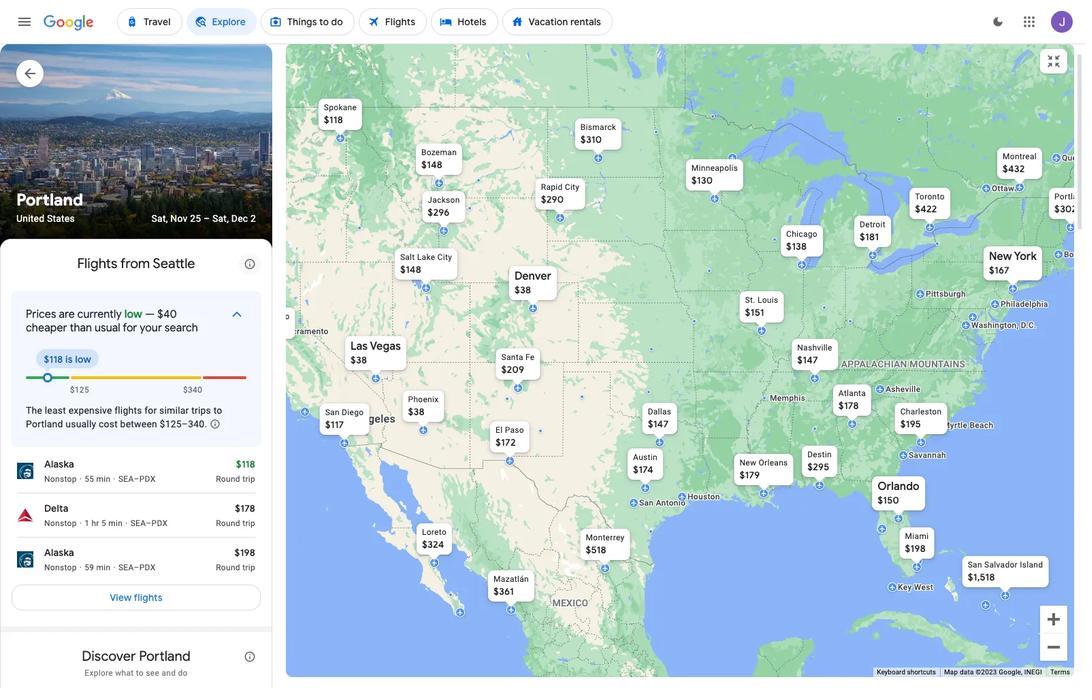 Task type: vqa. For each thing, say whether or not it's contained in the screenshot.
Keyboard
yes



Task type: describe. For each thing, give the bounding box(es) containing it.
between
[[120, 419, 157, 430]]

151 US dollars text field
[[746, 306, 765, 318]]

$422
[[916, 203, 938, 215]]

navigate back image
[[16, 60, 44, 87]]

currently
[[77, 308, 122, 322]]

cheaper
[[26, 322, 67, 335]]

$1,518
[[969, 571, 996, 584]]

$118 for $118 is low
[[44, 354, 63, 366]]

$38 inside the las vegas $38
[[351, 354, 367, 366]]

sea – pdx for $118
[[118, 475, 156, 485]]

pdx for $118
[[139, 475, 156, 485]]

$167
[[990, 264, 1010, 276]]

english (united states)
[[60, 666, 161, 679]]

rapid
[[541, 182, 563, 192]]

178 US dollars text field
[[235, 503, 255, 515]]

©2023
[[976, 669, 998, 677]]

dec
[[231, 213, 248, 224]]

—
[[145, 308, 155, 322]]

.
[[205, 419, 207, 430]]

island
[[1021, 560, 1044, 570]]

1 horizontal spatial 198 us dollars text field
[[906, 543, 927, 555]]

295 US dollars text field
[[808, 461, 830, 473]]

washington, d.c.
[[972, 321, 1037, 330]]

inegi
[[1025, 669, 1043, 677]]

destin $295
[[808, 450, 832, 473]]

167 US dollars text field
[[990, 264, 1010, 276]]

trip for $198
[[243, 564, 255, 573]]

$125
[[70, 386, 89, 395]]

québe
[[1063, 153, 1086, 162]]

louis
[[758, 295, 779, 305]]

prices
[[26, 308, 56, 322]]

150 US dollars text field
[[878, 494, 900, 507]]

432 US dollars text field
[[1003, 162, 1026, 175]]

discover portland
[[82, 649, 191, 666]]

alaska image
[[17, 552, 33, 568]]

 image for $118
[[79, 474, 82, 485]]

atlanta
[[839, 389, 867, 398]]

for inside prices are currently low — $40 cheaper than usual for your search
[[123, 322, 137, 335]]

38 US dollars text field
[[408, 406, 425, 418]]

178 US dollars text field
[[839, 400, 860, 412]]

nonstop for $198
[[44, 564, 77, 573]]

$518
[[586, 544, 607, 556]]

alaska for $198
[[44, 547, 74, 560]]

minneapolis $130
[[692, 163, 739, 186]]

santa fe $209
[[502, 353, 535, 376]]

seattle
[[153, 255, 195, 273]]

view flights
[[110, 592, 163, 605]]

59
[[85, 564, 94, 573]]

$118 is low
[[44, 354, 91, 366]]

flights
[[77, 255, 117, 273]]

5
[[101, 519, 106, 529]]

san francisco button
[[228, 305, 298, 347]]

new york $167
[[990, 250, 1038, 276]]

$148 inside the salt lake city $148
[[400, 263, 422, 276]]

nonstop for $118
[[44, 475, 77, 485]]

59 min
[[85, 564, 111, 573]]

bozeman
[[422, 147, 457, 157]]

290 US dollars text field
[[541, 193, 564, 205]]

las
[[351, 340, 368, 353]]

vegas
[[370, 340, 401, 353]]

usually
[[66, 419, 96, 430]]

low inside prices are currently low — $40 cheaper than usual for your search
[[124, 308, 142, 322]]

denver
[[515, 269, 552, 283]]

jackson
[[428, 195, 460, 205]]

nov
[[171, 213, 188, 224]]

loading results progress bar
[[0, 44, 1086, 46]]

and
[[162, 669, 176, 679]]

round for $178
[[216, 519, 240, 529]]

loreto
[[422, 528, 447, 537]]

38 us dollars text field for denver
[[515, 284, 532, 296]]

savannah
[[909, 451, 947, 460]]

– for $178
[[146, 519, 152, 529]]

destin
[[808, 450, 832, 460]]

422 US dollars text field
[[916, 203, 938, 215]]

san francisco
[[236, 312, 290, 321]]

toronto $422
[[916, 192, 945, 215]]

states
[[47, 213, 75, 224]]

cost
[[99, 419, 118, 430]]

phoenix
[[408, 395, 439, 404]]

195 US dollars text field
[[901, 418, 922, 430]]

san for san francisco
[[236, 312, 250, 321]]

$147 for nashville $147
[[798, 354, 819, 366]]

sea for $178
[[131, 519, 146, 529]]

$296
[[428, 206, 450, 218]]

nonstop for $178
[[44, 519, 77, 529]]

302 US dollars text field
[[1055, 203, 1078, 215]]

pdx for $198
[[139, 564, 156, 573]]

view
[[110, 592, 132, 605]]

san antonio
[[640, 498, 686, 508]]

mazatlán
[[494, 575, 529, 584]]

diego
[[342, 408, 364, 417]]

296 US dollars text field
[[428, 206, 450, 218]]

1518 US dollars text field
[[969, 571, 996, 584]]

$125–340
[[160, 419, 205, 430]]

0 vertical spatial 118 us dollars text field
[[324, 113, 343, 126]]

1 vertical spatial min
[[109, 519, 123, 529]]

$38 for phoenix
[[408, 406, 425, 418]]

new for new orleans
[[740, 458, 757, 468]]

francisco
[[253, 312, 290, 321]]

see
[[146, 669, 160, 679]]

$148 inside the bozeman $148
[[422, 158, 443, 171]]

orlando
[[878, 480, 920, 494]]

orlando $150
[[878, 480, 920, 507]]

pdx for $178
[[152, 519, 168, 529]]

to inside the least expensive flights for similar trips to portland usually cost between $125–340 .
[[214, 405, 222, 416]]

explore what to see and do
[[85, 669, 188, 679]]

$118 for $118 round trip
[[236, 459, 255, 471]]

round for $118
[[216, 475, 240, 485]]

148 US dollars text field
[[422, 158, 443, 171]]

for inside the least expensive flights for similar trips to portland usually cost between $125–340 .
[[145, 405, 157, 416]]

expensive
[[69, 405, 112, 416]]

147 us dollars text field for nashville $147
[[798, 354, 819, 366]]

sacramento
[[283, 327, 329, 336]]

what
[[115, 669, 134, 679]]

west
[[915, 583, 934, 592]]

trip for $178
[[243, 519, 255, 529]]

portland up "and"
[[139, 649, 191, 666]]

bozeman $148
[[422, 147, 457, 171]]

mountains
[[910, 359, 966, 370]]

$138
[[787, 240, 807, 252]]

view smaller map image
[[1046, 53, 1063, 69]]

$38 for denver
[[515, 284, 532, 296]]

san for san salvador island $1,518
[[969, 560, 983, 570]]

detroit $181
[[860, 220, 886, 243]]

min for $118
[[96, 475, 111, 485]]

the least expensive flights for similar trips to portland usually cost between $125–340 .
[[26, 405, 222, 430]]

bismarck $310
[[581, 122, 617, 145]]

117 US dollars text field
[[325, 419, 344, 431]]

$118 inside spokane $118
[[324, 113, 343, 126]]

2
[[251, 213, 256, 224]]

beach
[[970, 421, 994, 430]]

55
[[85, 475, 94, 485]]

1 hr 5 min
[[85, 519, 123, 529]]

minneapolis
[[692, 163, 739, 173]]

terms link
[[1051, 669, 1071, 677]]



Task type: locate. For each thing, give the bounding box(es) containing it.
$118
[[324, 113, 343, 126], [44, 354, 63, 366], [236, 459, 255, 471]]

1 vertical spatial $38
[[351, 354, 367, 366]]

147 US dollars text field
[[798, 354, 819, 366], [648, 418, 669, 430]]

1 vertical spatial round
[[216, 519, 240, 529]]

147 us dollars text field down dallas
[[648, 418, 669, 430]]

0 vertical spatial city
[[565, 182, 580, 192]]

trip up 178 us dollars text box
[[243, 475, 255, 485]]

$181
[[860, 231, 880, 243]]

min
[[96, 475, 111, 485], [109, 519, 123, 529], [96, 564, 111, 573]]

1 vertical spatial new
[[740, 458, 757, 468]]

2 vertical spatial sea – pdx
[[118, 564, 156, 573]]

0 vertical spatial  image
[[79, 474, 82, 485]]

0 vertical spatial sea – pdx
[[118, 475, 156, 485]]

trip for $118
[[243, 475, 255, 485]]

nonstop left the 55
[[44, 475, 77, 485]]

1 vertical spatial city
[[438, 252, 452, 262]]

0 vertical spatial min
[[96, 475, 111, 485]]

change appearance image
[[982, 5, 1015, 38]]

trip inside $198 round trip
[[243, 564, 255, 573]]

round inside $118 round trip
[[216, 475, 240, 485]]

toronto
[[916, 192, 945, 201]]

similar
[[159, 405, 189, 416]]

0 vertical spatial $178
[[839, 400, 860, 412]]

0 vertical spatial nonstop
[[44, 475, 77, 485]]

appalachian
[[842, 359, 908, 370]]

least
[[45, 405, 66, 416]]

keyboard shortcuts
[[878, 669, 937, 677]]

$340
[[183, 386, 202, 395]]

– right 25
[[204, 213, 210, 224]]

sat, left nov
[[152, 213, 168, 224]]

147 us dollars text field down nashville
[[798, 354, 819, 366]]

1 alaska from the top
[[44, 459, 74, 471]]

0 vertical spatial for
[[123, 322, 137, 335]]

english (united states) button
[[34, 662, 172, 683]]

1 horizontal spatial new
[[990, 250, 1013, 263]]

salvador
[[985, 560, 1018, 570]]

1 vertical spatial $118
[[44, 354, 63, 366]]

nonstop down delta
[[44, 519, 77, 529]]

0 horizontal spatial 38 us dollars text field
[[351, 354, 367, 366]]

trip down 178 us dollars text box
[[243, 519, 255, 529]]

209 US dollars text field
[[502, 363, 525, 376]]

$38 down denver
[[515, 284, 532, 296]]

179 US dollars text field
[[740, 469, 761, 481]]

$38 inside denver $38
[[515, 284, 532, 296]]

$174
[[634, 464, 654, 476]]

1 sat, from the left
[[152, 213, 168, 224]]

1 horizontal spatial 118 us dollars text field
[[324, 113, 343, 126]]

loreto $324
[[422, 528, 447, 551]]

0 vertical spatial 147 us dollars text field
[[798, 354, 819, 366]]

trip inside $118 round trip
[[243, 475, 255, 485]]

0 vertical spatial new
[[990, 250, 1013, 263]]

round inside $198 round trip
[[216, 564, 240, 573]]

1 vertical spatial 118 us dollars text field
[[236, 459, 255, 471]]

san for san diego $117
[[325, 408, 340, 417]]

 image for $198
[[79, 563, 82, 574]]

explore
[[85, 669, 113, 679]]

2  image from the top
[[79, 563, 82, 574]]

map region
[[228, 0, 1086, 689]]

1 horizontal spatial 38 us dollars text field
[[515, 284, 532, 296]]

0 horizontal spatial for
[[123, 322, 137, 335]]

$147 inside nashville $147
[[798, 354, 819, 366]]

$178 inside atlanta $178
[[839, 400, 860, 412]]

learn more about price insights image
[[210, 419, 221, 430]]

sea – pdx right 5
[[131, 519, 168, 529]]

1 vertical spatial sea
[[131, 519, 146, 529]]

2 vertical spatial round
[[216, 564, 240, 573]]

2 vertical spatial nonstop
[[44, 564, 77, 573]]

1 vertical spatial $178
[[235, 503, 255, 515]]

miami
[[906, 532, 930, 541]]

3 trip from the top
[[243, 564, 255, 573]]

1 horizontal spatial 147 us dollars text field
[[798, 354, 819, 366]]

trip
[[243, 475, 255, 485], [243, 519, 255, 529], [243, 564, 255, 573]]

$150
[[878, 494, 900, 507]]

2 vertical spatial min
[[96, 564, 111, 573]]

sea – pdx
[[118, 475, 156, 485], [131, 519, 168, 529], [118, 564, 156, 573]]

low right "is"
[[75, 354, 91, 366]]

$147 down dallas
[[648, 418, 669, 430]]

san inside san francisco button
[[236, 312, 250, 321]]

new inside new orleans $179
[[740, 458, 757, 468]]

1 vertical spatial  image
[[79, 563, 82, 574]]

city
[[565, 182, 580, 192], [438, 252, 452, 262]]

english
[[60, 666, 92, 679]]

alaska for $118
[[44, 459, 74, 471]]

$38 down phoenix
[[408, 406, 425, 418]]

to left see
[[136, 669, 144, 679]]

delta image
[[17, 508, 33, 524]]

fe
[[526, 353, 535, 362]]

1 vertical spatial for
[[145, 405, 157, 416]]

1 vertical spatial trip
[[243, 519, 255, 529]]

0 horizontal spatial new
[[740, 458, 757, 468]]

$198 inside $198 round trip
[[235, 547, 255, 560]]

0 vertical spatial about these results image
[[234, 248, 266, 281]]

0 horizontal spatial $38
[[351, 354, 367, 366]]

0 horizontal spatial to
[[136, 669, 144, 679]]

city right lake
[[438, 252, 452, 262]]

key
[[899, 583, 913, 592]]

montreal $432
[[1003, 152, 1038, 175]]

flights from seattle
[[77, 255, 195, 273]]

san for san antonio
[[640, 498, 654, 508]]

portland inside map region
[[1055, 192, 1086, 201]]

sea – pdx up view flights
[[118, 564, 156, 573]]

$179
[[740, 469, 761, 481]]

for left your
[[123, 322, 137, 335]]

delta
[[44, 503, 68, 515]]

new for new york
[[990, 250, 1013, 263]]

portland up 302 us dollars text box
[[1055, 192, 1086, 201]]

flights
[[115, 405, 142, 416], [134, 592, 163, 605]]

$198 round trip
[[216, 547, 255, 573]]

2 horizontal spatial $38
[[515, 284, 532, 296]]

houston
[[688, 492, 721, 502]]

174 US dollars text field
[[634, 464, 654, 476]]

chicago
[[787, 229, 818, 239]]

1 horizontal spatial sat,
[[213, 213, 229, 224]]

0 vertical spatial round
[[216, 475, 240, 485]]

361 US dollars text field
[[494, 586, 514, 598]]

1 horizontal spatial $178
[[839, 400, 860, 412]]

3 nonstop from the top
[[44, 564, 77, 573]]

round for $198
[[216, 564, 240, 573]]

washington,
[[972, 321, 1020, 330]]

san up 117 us dollars text box
[[325, 408, 340, 417]]

san inside san diego $117
[[325, 408, 340, 417]]

0 vertical spatial flights
[[115, 405, 142, 416]]

0 horizontal spatial sat,
[[152, 213, 168, 224]]

prices are currently low — $40 cheaper than usual for your search
[[26, 308, 198, 335]]

$117
[[325, 419, 344, 431]]

montreal
[[1003, 152, 1038, 161]]

1 vertical spatial nonstop
[[44, 519, 77, 529]]

min right the 55
[[96, 475, 111, 485]]

google,
[[1000, 669, 1023, 677]]

198 us dollars text field down "miami"
[[906, 543, 927, 555]]

alaska right alaska icon
[[44, 459, 74, 471]]

38 us dollars text field for las
[[351, 354, 367, 366]]

san left antonio
[[640, 498, 654, 508]]

0 vertical spatial $148
[[422, 158, 443, 171]]

 image left 59
[[79, 563, 82, 574]]

$302
[[1055, 203, 1078, 215]]

$198 down "miami"
[[906, 543, 927, 555]]

–
[[204, 213, 210, 224], [134, 475, 139, 485], [146, 519, 152, 529], [134, 564, 139, 573]]

monterrey
[[586, 533, 625, 543]]

flights inside the least expensive flights for similar trips to portland usually cost between $125–340 .
[[115, 405, 142, 416]]

new inside new york $167
[[990, 250, 1013, 263]]

(united
[[94, 666, 127, 679]]

round down $178 round trip
[[216, 564, 240, 573]]

sea – pdx for $178
[[131, 519, 168, 529]]

main menu image
[[16, 14, 33, 30]]

mexico
[[553, 598, 589, 609]]

$178 inside $178 round trip
[[235, 503, 255, 515]]

salt lake city $148
[[400, 252, 452, 276]]

$310
[[581, 133, 602, 145]]

0 vertical spatial 38 us dollars text field
[[515, 284, 532, 296]]

$38 inside phoenix $38
[[408, 406, 425, 418]]

$147 for dallas $147
[[648, 418, 669, 430]]

0 horizontal spatial $178
[[235, 503, 255, 515]]

st.
[[746, 295, 756, 305]]

148 US dollars text field
[[400, 263, 422, 276]]

new up $179 text box
[[740, 458, 757, 468]]

25
[[190, 213, 201, 224]]

flights right view
[[134, 592, 163, 605]]

trip inside $178 round trip
[[243, 519, 255, 529]]

city inside rapid city $290
[[565, 182, 580, 192]]

hr
[[92, 519, 99, 529]]

1 vertical spatial flights
[[134, 592, 163, 605]]

los angeles
[[334, 413, 396, 425]]

$198 down $178 round trip
[[235, 547, 255, 560]]

$198 inside miami $198
[[906, 543, 927, 555]]

0 vertical spatial sea
[[118, 475, 134, 485]]

pdx right 5
[[152, 519, 168, 529]]

0 vertical spatial $147
[[798, 354, 819, 366]]

198 US dollars text field
[[906, 543, 927, 555], [235, 547, 255, 560]]

1 about these results image from the top
[[234, 248, 266, 281]]

$118 left "is"
[[44, 354, 63, 366]]

$178 down atlanta on the bottom right of page
[[839, 400, 860, 412]]

alaska
[[44, 459, 74, 471], [44, 547, 74, 560]]

$147
[[798, 354, 819, 366], [648, 418, 669, 430]]

min for $198
[[96, 564, 111, 573]]

38 us dollars text field down las
[[351, 354, 367, 366]]

0 horizontal spatial $198
[[235, 547, 255, 560]]

alaska image
[[17, 463, 33, 480]]

city inside the salt lake city $148
[[438, 252, 452, 262]]

3 round from the top
[[216, 564, 240, 573]]

$432
[[1003, 162, 1026, 175]]

1 vertical spatial $147
[[648, 418, 669, 430]]

sea for $118
[[118, 475, 134, 485]]

2 vertical spatial $38
[[408, 406, 425, 418]]

324 US dollars text field
[[422, 539, 445, 551]]

310 US dollars text field
[[581, 133, 602, 145]]

1 vertical spatial sea – pdx
[[131, 519, 168, 529]]

san inside san salvador island $1,518
[[969, 560, 983, 570]]

new up the $167 text box at the top of the page
[[990, 250, 1013, 263]]

$118 up 178 us dollars text box
[[236, 459, 255, 471]]

portland up united states
[[16, 190, 83, 211]]

$178 round trip
[[216, 503, 255, 529]]

1 nonstop from the top
[[44, 475, 77, 485]]

198 us dollars text field down $178 round trip
[[235, 547, 255, 560]]

san diego $117
[[325, 408, 364, 431]]

1 vertical spatial low
[[75, 354, 91, 366]]

san salvador island $1,518
[[969, 560, 1044, 584]]

1 vertical spatial 38 us dollars text field
[[351, 354, 367, 366]]

1 vertical spatial about these results image
[[234, 641, 266, 674]]

2 vertical spatial pdx
[[139, 564, 156, 573]]

55 min
[[85, 475, 111, 485]]

to up learn more about price insights icon
[[214, 405, 222, 416]]

2 about these results image from the top
[[234, 641, 266, 674]]

2 round from the top
[[216, 519, 240, 529]]

1 horizontal spatial to
[[214, 405, 222, 416]]

2 vertical spatial trip
[[243, 564, 255, 573]]

$118 down spokane
[[324, 113, 343, 126]]

2 alaska from the top
[[44, 547, 74, 560]]

portland inside the least expensive flights for similar trips to portland usually cost between $125–340 .
[[26, 419, 63, 430]]

city right rapid
[[565, 182, 580, 192]]

0 vertical spatial pdx
[[139, 475, 156, 485]]

$118 inside $118 round trip
[[236, 459, 255, 471]]

1 trip from the top
[[243, 475, 255, 485]]

usual
[[95, 322, 120, 335]]

paso
[[505, 425, 525, 435]]

118 US dollars text field
[[324, 113, 343, 126], [236, 459, 255, 471]]

0 vertical spatial low
[[124, 308, 142, 322]]

– right 5
[[146, 519, 152, 529]]

0 vertical spatial to
[[214, 405, 222, 416]]

about these results image
[[234, 248, 266, 281], [234, 641, 266, 674]]

sea right 59 min
[[118, 564, 134, 573]]

1 vertical spatial $148
[[400, 263, 422, 276]]

 image
[[79, 474, 82, 485], [79, 563, 82, 574]]

rapid city $290
[[541, 182, 580, 205]]

than
[[70, 322, 92, 335]]

alaska right alaska image
[[44, 547, 74, 560]]

1 horizontal spatial $147
[[798, 354, 819, 366]]

$38 down las
[[351, 354, 367, 366]]

round up 178 us dollars text box
[[216, 475, 240, 485]]

518 US dollars text field
[[586, 544, 607, 556]]

sea right 55 min
[[118, 475, 134, 485]]

sat, left dec
[[213, 213, 229, 224]]

orleans
[[759, 458, 789, 468]]

shortcuts
[[908, 669, 937, 677]]

min right 5
[[109, 519, 123, 529]]

 image left the 55
[[79, 474, 82, 485]]

2 nonstop from the top
[[44, 519, 77, 529]]

portland down the the
[[26, 419, 63, 430]]

el
[[496, 425, 503, 435]]

0 horizontal spatial 147 us dollars text field
[[648, 418, 669, 430]]

$147 down nashville
[[798, 354, 819, 366]]

– for $118
[[134, 475, 139, 485]]

$148 down salt
[[400, 263, 422, 276]]

0 horizontal spatial $118
[[44, 354, 63, 366]]

130 US dollars text field
[[692, 174, 713, 186]]

1 vertical spatial 147 us dollars text field
[[648, 418, 669, 430]]

1 horizontal spatial for
[[145, 405, 157, 416]]

sea – pdx right 55 min
[[118, 475, 156, 485]]

– for $198
[[134, 564, 139, 573]]

san left francisco
[[236, 312, 250, 321]]

d.c.
[[1022, 321, 1037, 330]]

pdx right 55 min
[[139, 475, 156, 485]]

sat, nov 25 – sat, dec 2
[[152, 213, 256, 224]]

round inside $178 round trip
[[216, 519, 240, 529]]

0 horizontal spatial low
[[75, 354, 91, 366]]

0 horizontal spatial city
[[438, 252, 452, 262]]

min right 59
[[96, 564, 111, 573]]

0 vertical spatial $118
[[324, 113, 343, 126]]

charleston $195
[[901, 407, 942, 430]]

pittsburgh
[[927, 289, 967, 299]]

san up 1518 us dollars text box
[[969, 560, 983, 570]]

 image
[[79, 519, 82, 530]]

0 horizontal spatial $147
[[648, 418, 669, 430]]

1 vertical spatial alaska
[[44, 547, 74, 560]]

2 trip from the top
[[243, 519, 255, 529]]

1 horizontal spatial $118
[[236, 459, 255, 471]]

flights up between
[[115, 405, 142, 416]]

austin
[[634, 453, 658, 462]]

austin $174
[[634, 453, 658, 476]]

monterrey $518
[[586, 533, 625, 556]]

sea – pdx for $198
[[118, 564, 156, 573]]

sea right 5
[[131, 519, 146, 529]]

2 horizontal spatial $118
[[324, 113, 343, 126]]

1 vertical spatial pdx
[[152, 519, 168, 529]]

181 US dollars text field
[[860, 231, 880, 243]]

1 horizontal spatial city
[[565, 182, 580, 192]]

$172
[[496, 436, 516, 449]]

0 horizontal spatial 198 us dollars text field
[[235, 547, 255, 560]]

dallas $147
[[648, 407, 672, 430]]

ottawa
[[993, 184, 1020, 193]]

147 us dollars text field for dallas $147
[[648, 418, 669, 430]]

0 vertical spatial trip
[[243, 475, 255, 485]]

1 horizontal spatial $198
[[906, 543, 927, 555]]

$147 inside dallas $147
[[648, 418, 669, 430]]

nonstop left 59
[[44, 564, 77, 573]]

0 vertical spatial alaska
[[44, 459, 74, 471]]

38 US dollars text field
[[515, 284, 532, 296], [351, 354, 367, 366]]

0 horizontal spatial 118 us dollars text field
[[236, 459, 255, 471]]

1 vertical spatial to
[[136, 669, 144, 679]]

$40
[[158, 308, 177, 322]]

38 us dollars text field down denver
[[515, 284, 532, 296]]

trip down $178 round trip
[[243, 564, 255, 573]]

pdx up view flights
[[139, 564, 156, 573]]

1 round from the top
[[216, 475, 240, 485]]

for up between
[[145, 405, 157, 416]]

2 sat, from the left
[[213, 213, 229, 224]]

search
[[165, 322, 198, 335]]

$148 down the bozeman
[[422, 158, 443, 171]]

118 us dollars text field up 178 us dollars text box
[[236, 459, 255, 471]]

$178 down $118 round trip
[[235, 503, 255, 515]]

1 horizontal spatial low
[[124, 308, 142, 322]]

1  image from the top
[[79, 474, 82, 485]]

1
[[85, 519, 89, 529]]

2 vertical spatial sea
[[118, 564, 134, 573]]

1 horizontal spatial $38
[[408, 406, 425, 418]]

sea for $198
[[118, 564, 134, 573]]

118 us dollars text field down spokane
[[324, 113, 343, 126]]

138 US dollars text field
[[787, 240, 807, 252]]

– right 55 min
[[134, 475, 139, 485]]

map
[[945, 669, 959, 677]]

appalachian mountains
[[842, 359, 966, 370]]

jackson $296
[[428, 195, 460, 218]]

0 vertical spatial $38
[[515, 284, 532, 296]]

2 vertical spatial $118
[[236, 459, 255, 471]]

low left —
[[124, 308, 142, 322]]

– up view flights
[[134, 564, 139, 573]]

round down 178 us dollars text box
[[216, 519, 240, 529]]

data
[[961, 669, 975, 677]]

your
[[140, 322, 162, 335]]

172 US dollars text field
[[496, 436, 516, 449]]



